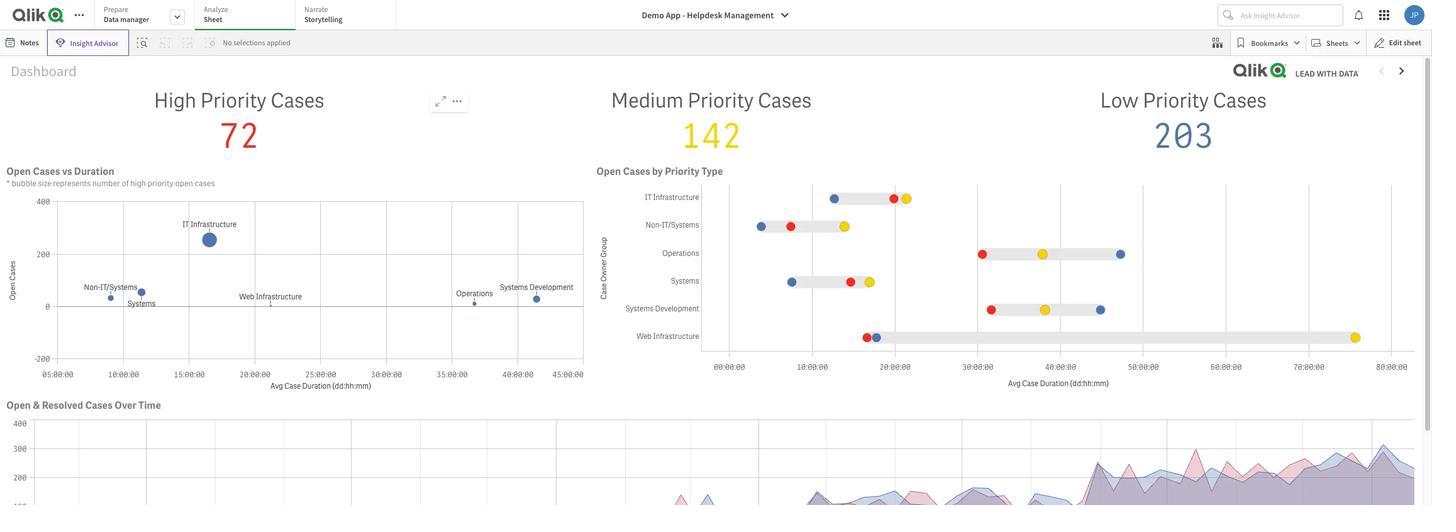 Task type: describe. For each thing, give the bounding box(es) containing it.
smart search image
[[137, 38, 148, 48]]

narrate
[[305, 4, 328, 14]]

low priority cases 203
[[1101, 87, 1267, 159]]

edit
[[1390, 38, 1403, 47]]

time
[[138, 399, 161, 412]]

storytelling
[[305, 14, 343, 24]]

open for open cases vs duration * bubble size represents number of high priority open cases
[[6, 165, 31, 178]]

application containing 72
[[0, 0, 1433, 505]]

priority for 203
[[1143, 87, 1209, 114]]

high
[[130, 178, 146, 189]]

demo app - helpdesk management button
[[635, 5, 798, 25]]

insight
[[70, 38, 93, 48]]

bookmarks
[[1252, 38, 1289, 48]]

203
[[1153, 114, 1215, 159]]

high
[[154, 87, 196, 114]]

*
[[6, 178, 10, 189]]

manager
[[120, 14, 149, 24]]

duration
[[74, 165, 114, 178]]

resolved
[[42, 399, 83, 412]]

next sheet: performance image
[[1397, 66, 1408, 76]]

no selections applied
[[223, 38, 291, 47]]

no
[[223, 38, 232, 47]]

cases
[[195, 178, 215, 189]]

narrate storytelling
[[305, 4, 343, 24]]

open for open cases by priority type
[[597, 165, 621, 178]]

number
[[92, 178, 120, 189]]

selections tool image
[[1213, 38, 1223, 48]]

priority for 142
[[688, 87, 754, 114]]

helpdesk
[[687, 9, 723, 21]]

low
[[1101, 87, 1139, 114]]

bookmarks button
[[1234, 33, 1304, 53]]

cases inside open cases vs duration * bubble size represents number of high priority open cases
[[33, 165, 60, 178]]

sheets button
[[1309, 33, 1364, 53]]

edit sheet
[[1390, 38, 1422, 47]]

cases inside high priority cases 72
[[271, 87, 325, 114]]

sheet
[[204, 14, 223, 24]]

app
[[666, 9, 681, 21]]

142
[[681, 114, 742, 159]]

open for open & resolved cases over time
[[6, 399, 31, 412]]

notes
[[20, 38, 39, 47]]

bubble
[[12, 178, 36, 189]]

demo app - helpdesk management
[[642, 9, 774, 21]]



Task type: vqa. For each thing, say whether or not it's contained in the screenshot.
line
no



Task type: locate. For each thing, give the bounding box(es) containing it.
priority inside low priority cases 203
[[1143, 87, 1209, 114]]

by
[[653, 165, 663, 178]]

management
[[725, 9, 774, 21]]

analyze sheet
[[204, 4, 228, 24]]

vs
[[62, 165, 72, 178]]

advisor
[[94, 38, 119, 48]]

data
[[104, 14, 119, 24]]

open cases by priority type
[[597, 165, 723, 178]]

selections
[[234, 38, 265, 47]]

represents
[[53, 178, 91, 189]]

open
[[6, 165, 31, 178], [597, 165, 621, 178], [6, 399, 31, 412]]

Ask Insight Advisor text field
[[1239, 5, 1343, 25]]

open
[[175, 178, 193, 189]]

of
[[122, 178, 129, 189]]

over
[[115, 399, 136, 412]]

sheets
[[1327, 38, 1349, 48]]

application
[[0, 0, 1433, 505]]

edit sheet button
[[1366, 30, 1433, 56]]

72
[[219, 114, 260, 159]]

priority
[[148, 178, 174, 189]]

size
[[38, 178, 51, 189]]

notes button
[[3, 33, 44, 53]]

insight advisor
[[70, 38, 119, 48]]

prepare data manager
[[104, 4, 149, 24]]

demo
[[642, 9, 664, 21]]

sheet
[[1404, 38, 1422, 47]]

medium priority cases 142
[[611, 87, 812, 159]]

james peterson image
[[1405, 5, 1425, 25]]

open cases vs duration * bubble size represents number of high priority open cases
[[6, 165, 215, 189]]

open & resolved cases over time
[[6, 399, 161, 412]]

cases inside medium priority cases 142
[[758, 87, 812, 114]]

prepare
[[104, 4, 129, 14]]

priority inside high priority cases 72
[[200, 87, 267, 114]]

tab list containing prepare
[[94, 0, 401, 31]]

applied
[[267, 38, 291, 47]]

&
[[33, 399, 40, 412]]

-
[[683, 9, 686, 21]]

open inside open cases vs duration * bubble size represents number of high priority open cases
[[6, 165, 31, 178]]

open left size
[[6, 165, 31, 178]]

open left & at the left bottom
[[6, 399, 31, 412]]

priority inside medium priority cases 142
[[688, 87, 754, 114]]

analyze
[[204, 4, 228, 14]]

priority
[[200, 87, 267, 114], [688, 87, 754, 114], [1143, 87, 1209, 114], [665, 165, 700, 178]]

high priority cases 72
[[154, 87, 325, 159]]

tab list
[[94, 0, 401, 31]]

medium
[[611, 87, 684, 114]]

cases inside low priority cases 203
[[1213, 87, 1267, 114]]

cases
[[271, 87, 325, 114], [758, 87, 812, 114], [1213, 87, 1267, 114], [33, 165, 60, 178], [623, 165, 650, 178], [85, 399, 112, 412]]

insight advisor button
[[47, 30, 129, 56]]

open left by
[[597, 165, 621, 178]]

priority for 72
[[200, 87, 267, 114]]

type
[[702, 165, 723, 178]]



